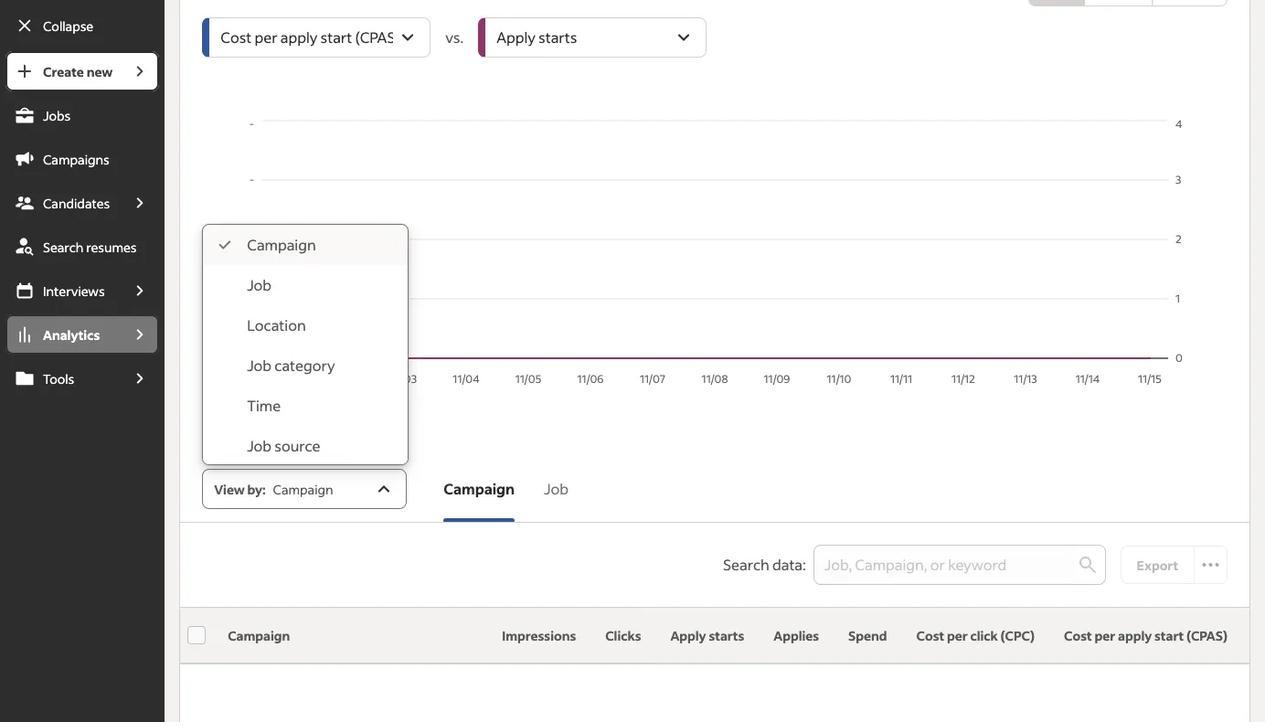 Task type: vqa. For each thing, say whether or not it's contained in the screenshot.
Cost to the right
yes



Task type: describe. For each thing, give the bounding box(es) containing it.
campaign option
[[203, 225, 408, 265]]

job source
[[247, 437, 320, 455]]

view
[[214, 481, 245, 497]]

collapse button
[[5, 5, 159, 46]]

interviews
[[43, 283, 105, 299]]

campaign button
[[429, 464, 530, 515]]

(cpas)
[[1187, 628, 1228, 644]]

collapse
[[43, 17, 93, 34]]

cost per apply start (cpas)
[[1064, 628, 1228, 644]]

by:
[[247, 481, 266, 497]]

jobs
[[43, 107, 71, 123]]

apply
[[1118, 628, 1152, 644]]

candidates link
[[5, 183, 121, 223]]

campaigns link
[[5, 139, 159, 179]]

per for apply
[[1095, 628, 1116, 644]]

category
[[275, 356, 335, 375]]

search for search resumes
[[43, 239, 84, 255]]

tools link
[[5, 358, 121, 399]]

click
[[971, 628, 998, 644]]

menu bar containing create new
[[0, 51, 165, 722]]

campaign inside option
[[247, 235, 316, 254]]

start
[[1155, 628, 1184, 644]]

jobs link
[[5, 95, 159, 135]]

tools
[[43, 370, 74, 387]]

search for search data:
[[723, 555, 770, 574]]



Task type: locate. For each thing, give the bounding box(es) containing it.
job inside option
[[247, 437, 272, 455]]

source
[[275, 437, 320, 455]]

search resumes link
[[5, 227, 159, 267]]

job
[[247, 276, 272, 294], [247, 356, 272, 375], [247, 437, 272, 455], [544, 480, 569, 498]]

campaign inside button
[[444, 480, 515, 498]]

job up time
[[247, 356, 272, 375]]

cost for cost per apply start (cpas)
[[1064, 628, 1092, 644]]

search left data:
[[723, 555, 770, 574]]

analytics link
[[5, 315, 121, 355]]

job button
[[530, 464, 583, 515]]

create new link
[[5, 51, 121, 91]]

cost
[[917, 628, 945, 644], [1064, 628, 1092, 644]]

2 per from the left
[[1095, 628, 1116, 644]]

location
[[247, 316, 306, 335]]

job source option
[[203, 426, 408, 466]]

job inside button
[[544, 480, 569, 498]]

resumes
[[86, 239, 137, 255]]

new
[[87, 63, 113, 80]]

cost for cost per click (cpc)
[[917, 628, 945, 644]]

search up "interviews" link
[[43, 239, 84, 255]]

search
[[43, 239, 84, 255], [723, 555, 770, 574]]

apply starts
[[671, 628, 745, 644]]

1 horizontal spatial search
[[723, 555, 770, 574]]

data:
[[773, 555, 806, 574]]

per left apply
[[1095, 628, 1116, 644]]

spend
[[849, 628, 887, 644]]

job up the location
[[247, 276, 272, 294]]

campaign
[[247, 235, 316, 254], [444, 480, 515, 498], [273, 481, 333, 497], [228, 628, 290, 644]]

view by: campaign
[[214, 481, 333, 497]]

clicks
[[605, 628, 641, 644]]

region
[[202, 116, 1228, 390]]

1 horizontal spatial per
[[1095, 628, 1116, 644]]

vs.
[[445, 28, 464, 47]]

2 cost from the left
[[1064, 628, 1092, 644]]

cost left click
[[917, 628, 945, 644]]

starts
[[709, 628, 745, 644]]

create new
[[43, 63, 113, 80]]

1 vertical spatial search
[[723, 555, 770, 574]]

0 vertical spatial search
[[43, 239, 84, 255]]

impressions
[[502, 628, 576, 644]]

0 horizontal spatial search
[[43, 239, 84, 255]]

create
[[43, 63, 84, 80]]

menu bar
[[0, 51, 165, 722]]

list box
[[203, 225, 408, 466]]

job left source
[[247, 437, 272, 455]]

per for click
[[947, 628, 968, 644]]

1 horizontal spatial cost
[[1064, 628, 1092, 644]]

per
[[947, 628, 968, 644], [1095, 628, 1116, 644]]

1 per from the left
[[947, 628, 968, 644]]

applies
[[774, 628, 819, 644]]

0 horizontal spatial cost
[[917, 628, 945, 644]]

time
[[247, 396, 281, 415]]

search data:
[[723, 555, 806, 574]]

cost per click (cpc)
[[917, 628, 1035, 644]]

campaigns
[[43, 151, 109, 167]]

analytics
[[43, 326, 100, 343]]

job category
[[247, 356, 335, 375]]

interviews link
[[5, 271, 121, 311]]

list box containing campaign
[[203, 225, 408, 466]]

job right campaign button
[[544, 480, 569, 498]]

(cpc)
[[1001, 628, 1035, 644]]

1 cost from the left
[[917, 628, 945, 644]]

candidates
[[43, 195, 110, 211]]

cost left apply
[[1064, 628, 1092, 644]]

search resumes
[[43, 239, 137, 255]]

apply
[[671, 628, 706, 644]]

0 horizontal spatial per
[[947, 628, 968, 644]]

per left click
[[947, 628, 968, 644]]



